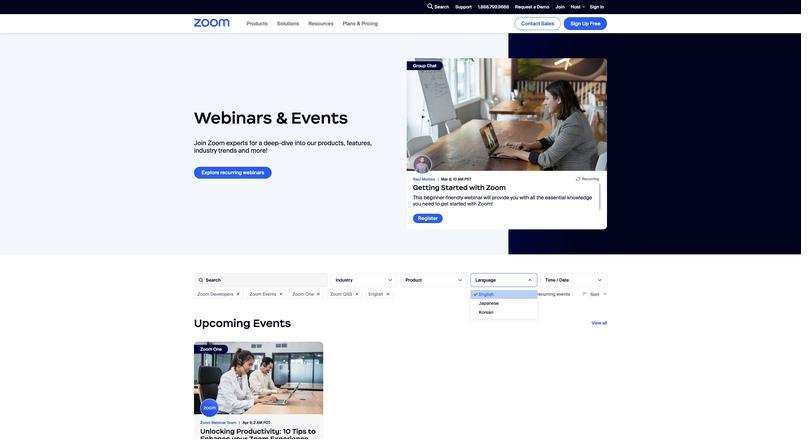 Task type: vqa. For each thing, say whether or not it's contained in the screenshot.
PDT
yes



Task type: locate. For each thing, give the bounding box(es) containing it.
0 horizontal spatial one
[[213, 347, 222, 352]]

time / date
[[546, 277, 570, 283]]

with
[[470, 184, 485, 192], [520, 195, 530, 201], [468, 201, 477, 207]]

one inside 'zoom one' link
[[213, 347, 222, 352]]

chat
[[427, 63, 437, 69]]

our
[[307, 139, 317, 147]]

product
[[406, 277, 422, 283]]

sign up free link
[[565, 17, 608, 30]]

zoom developers
[[198, 292, 234, 297]]

1 horizontal spatial am
[[458, 177, 464, 182]]

a right for
[[259, 139, 263, 147]]

industry
[[336, 277, 353, 283]]

zoom one
[[293, 292, 314, 297], [200, 347, 222, 352]]

products button
[[247, 20, 268, 27]]

0 horizontal spatial zoom one
[[200, 347, 222, 352]]

1 horizontal spatial one
[[306, 292, 314, 297]]

all inside getting started with zoom this beginner-friendly webinar will provide you with all the essential knowledge you need to get started with zoom!
[[531, 195, 536, 201]]

contact sales
[[522, 20, 555, 27]]

1 horizontal spatial &
[[357, 20, 361, 27]]

enhance
[[200, 435, 230, 439]]

2 vertical spatial events
[[253, 317, 291, 330]]

10 for am
[[453, 177, 457, 182]]

1 vertical spatial join
[[194, 139, 206, 147]]

getting
[[413, 184, 440, 192]]

0 vertical spatial to
[[436, 201, 440, 207]]

am right the 2
[[257, 421, 263, 426]]

join left trends
[[194, 139, 206, 147]]

0 vertical spatial 10
[[453, 177, 457, 182]]

1 horizontal spatial english
[[479, 292, 494, 297]]

0 vertical spatial am
[[458, 177, 464, 182]]

to right 'tips'
[[308, 427, 316, 436]]

1.888.799.9666
[[479, 4, 510, 10]]

search image
[[428, 4, 433, 9], [428, 4, 433, 9]]

sign left in
[[591, 4, 600, 10]]

1 horizontal spatial all
[[603, 321, 608, 326]]

demo
[[537, 4, 550, 10]]

pst
[[465, 177, 472, 182]]

to left get
[[436, 201, 440, 207]]

events
[[291, 108, 348, 128], [263, 292, 276, 297], [253, 317, 291, 330]]

am for pdt
[[257, 421, 263, 426]]

date
[[560, 277, 570, 283]]

experience
[[271, 435, 309, 439]]

sign in
[[591, 4, 605, 10]]

english right qss
[[369, 292, 384, 297]]

zoom
[[208, 139, 225, 147], [487, 184, 506, 192], [198, 292, 210, 297], [250, 292, 262, 297], [293, 292, 305, 297], [331, 292, 342, 297], [200, 347, 212, 352], [200, 421, 211, 426], [249, 435, 269, 439]]

apr
[[243, 421, 249, 426]]

am left pst
[[458, 177, 464, 182]]

register
[[419, 215, 438, 222]]

events down zoom events
[[253, 317, 291, 330]]

recurring down "time"
[[537, 292, 556, 297]]

webinars
[[243, 170, 264, 176]]

zoom webinar team image
[[201, 400, 219, 417]]

1 horizontal spatial to
[[436, 201, 440, 207]]

you left need
[[413, 201, 422, 207]]

1 vertical spatial all
[[603, 321, 608, 326]]

recurring for show
[[537, 292, 556, 297]]

time
[[546, 277, 556, 283]]

0 horizontal spatial recurring
[[221, 170, 242, 176]]

a inside join zoom experts for a deep-dive into our products, features, industry trends and more!
[[259, 139, 263, 147]]

2
[[254, 421, 256, 426]]

join inside join zoom experts for a deep-dive into our products, features, industry trends and more!
[[194, 139, 206, 147]]

1 vertical spatial &
[[276, 108, 288, 128]]

join zoom experts for a deep-dive into our products, features, industry trends and more!
[[194, 139, 372, 155]]

features,
[[347, 139, 372, 147]]

1 horizontal spatial a
[[534, 4, 536, 10]]

this
[[413, 195, 423, 201]]

0 vertical spatial &
[[357, 20, 361, 27]]

started
[[450, 201, 467, 207]]

all right view
[[603, 321, 608, 326]]

a
[[534, 4, 536, 10], [259, 139, 263, 147]]

english up japanese
[[479, 292, 494, 297]]

a left 'demo'
[[534, 4, 536, 10]]

qss
[[343, 292, 353, 297]]

1 horizontal spatial sign
[[591, 4, 600, 10]]

1 vertical spatial am
[[257, 421, 263, 426]]

english
[[369, 292, 384, 297], [479, 292, 494, 297]]

trends
[[219, 147, 237, 155]]

10 inside unlocking productivity: 10 tips to enhance your zoom experience
[[283, 427, 291, 436]]

unlocking productivity: 10 tips to enhance your zoom experience
[[200, 427, 316, 439]]

with up webinar
[[470, 184, 485, 192]]

with left the 'the'
[[520, 195, 530, 201]]

you right the provide
[[511, 195, 519, 201]]

products,
[[318, 139, 346, 147]]

1 vertical spatial sign
[[571, 20, 582, 27]]

0 horizontal spatial a
[[259, 139, 263, 147]]

one
[[306, 292, 314, 297], [213, 347, 222, 352]]

join left host
[[556, 4, 565, 10]]

0 vertical spatial join
[[556, 4, 565, 10]]

0 horizontal spatial to
[[308, 427, 316, 436]]

1 horizontal spatial 10
[[453, 177, 457, 182]]

am
[[458, 177, 464, 182], [257, 421, 263, 426]]

0 horizontal spatial 10
[[283, 427, 291, 436]]

pdt
[[264, 421, 271, 426]]

1 vertical spatial one
[[213, 347, 222, 352]]

mar
[[442, 177, 449, 182]]

events
[[557, 292, 571, 297]]

& up dive
[[276, 108, 288, 128]]

plans & pricing link
[[343, 20, 378, 27]]

events down search field
[[263, 292, 276, 297]]

sales
[[542, 20, 555, 27]]

tips
[[292, 427, 307, 436]]

group chat
[[413, 63, 437, 69]]

1 vertical spatial recurring
[[537, 292, 556, 297]]

zoom inside getting started with zoom this beginner-friendly webinar will provide you with all the essential knowledge you need to get started with zoom!
[[487, 184, 506, 192]]

recurring
[[221, 170, 242, 176], [537, 292, 556, 297]]

view all link
[[592, 321, 608, 326]]

0 horizontal spatial &
[[276, 108, 288, 128]]

0 horizontal spatial join
[[194, 139, 206, 147]]

1 vertical spatial to
[[308, 427, 316, 436]]

you
[[511, 195, 519, 201], [413, 201, 422, 207]]

1 vertical spatial events
[[263, 292, 276, 297]]

10 right 8,
[[453, 177, 457, 182]]

0 vertical spatial sign
[[591, 4, 600, 10]]

all left the 'the'
[[531, 195, 536, 201]]

webinars & events
[[194, 108, 348, 128]]

0 horizontal spatial sign
[[571, 20, 582, 27]]

0 horizontal spatial you
[[413, 201, 422, 207]]

explore recurring webinars
[[202, 170, 264, 176]]

contact sales link
[[515, 17, 561, 30]]

group chat link
[[407, 58, 608, 171]]

to
[[436, 201, 440, 207], [308, 427, 316, 436]]

sign for sign up free
[[571, 20, 582, 27]]

& right plans
[[357, 20, 361, 27]]

and
[[239, 147, 250, 155]]

events up our
[[291, 108, 348, 128]]

apr 9, 2 am pdt
[[243, 421, 271, 426]]

1 horizontal spatial zoom one
[[293, 292, 314, 297]]

1 horizontal spatial recurring
[[537, 292, 556, 297]]

0 vertical spatial all
[[531, 195, 536, 201]]

0 vertical spatial recurring
[[221, 170, 242, 176]]

knowledge
[[568, 195, 593, 201]]

host
[[571, 4, 581, 10]]

young asian operator woman agent with headsets working customer service in a call center image
[[194, 342, 324, 415]]

1 vertical spatial a
[[259, 139, 263, 147]]

9,
[[250, 421, 253, 426]]

events for zoom events
[[263, 292, 276, 297]]

get
[[442, 201, 449, 207]]

1 vertical spatial 10
[[283, 427, 291, 436]]

0 horizontal spatial all
[[531, 195, 536, 201]]

sign left up
[[571, 20, 582, 27]]

japanese
[[479, 301, 499, 306]]

0 vertical spatial one
[[306, 292, 314, 297]]

recurring right explore
[[221, 170, 242, 176]]

raul montes link
[[413, 177, 442, 182]]

host button
[[568, 0, 587, 14]]

None search field
[[405, 2, 426, 12]]

0 horizontal spatial am
[[257, 421, 263, 426]]

zoom one link
[[194, 342, 324, 415]]

sign for sign in
[[591, 4, 600, 10]]

zoom logo image
[[194, 19, 230, 27]]

10 left 'tips'
[[283, 427, 291, 436]]

for
[[250, 139, 258, 147]]

need
[[423, 201, 435, 207]]

sort
[[591, 292, 600, 297]]

0 horizontal spatial english
[[369, 292, 384, 297]]

recurring for explore
[[221, 170, 242, 176]]

korean
[[479, 310, 494, 315]]

1 horizontal spatial join
[[556, 4, 565, 10]]

plans
[[343, 20, 356, 27]]

upcoming events
[[194, 317, 291, 330]]

webinar
[[465, 195, 483, 201]]



Task type: describe. For each thing, give the bounding box(es) containing it.
join for join zoom experts for a deep-dive into our products, features, industry trends and more!
[[194, 139, 206, 147]]

solutions
[[277, 20, 299, 27]]

with left 'zoom!'
[[468, 201, 477, 207]]

solutions button
[[277, 20, 299, 27]]

up
[[583, 20, 589, 27]]

am for pst
[[458, 177, 464, 182]]

experts
[[226, 139, 248, 147]]

free
[[591, 20, 601, 27]]

into
[[295, 139, 306, 147]]

products
[[247, 20, 268, 27]]

sign up free
[[571, 20, 601, 27]]

resources button
[[309, 20, 334, 27]]

zoom qss
[[331, 292, 353, 297]]

events for upcoming events
[[253, 317, 291, 330]]

raul montes
[[413, 177, 435, 182]]

0 vertical spatial a
[[534, 4, 536, 10]]

support link
[[453, 0, 475, 14]]

to inside getting started with zoom this beginner-friendly webinar will provide you with all the essential knowledge you need to get started with zoom!
[[436, 201, 440, 207]]

zoom inside unlocking productivity: 10 tips to enhance your zoom experience
[[249, 435, 269, 439]]

10 for tips
[[283, 427, 291, 436]]

deep-
[[264, 139, 282, 147]]

raul montes image
[[414, 156, 432, 174]]

to inside unlocking productivity: 10 tips to enhance your zoom experience
[[308, 427, 316, 436]]

zoom events
[[250, 292, 276, 297]]

essential
[[546, 195, 567, 201]]

productivity:
[[237, 427, 282, 436]]

the
[[537, 195, 545, 201]]

0 vertical spatial events
[[291, 108, 348, 128]]

view
[[592, 321, 602, 326]]

resources
[[309, 20, 334, 27]]

& for plans
[[357, 20, 361, 27]]

join for join
[[556, 4, 565, 10]]

unlocking
[[200, 427, 235, 436]]

Search field
[[194, 273, 328, 287]]

team
[[227, 421, 237, 426]]

register link
[[413, 214, 443, 223]]

1 vertical spatial zoom one
[[200, 347, 222, 352]]

webinars
[[194, 108, 272, 128]]

explore
[[202, 170, 219, 176]]

request
[[516, 4, 533, 10]]

your
[[232, 435, 248, 439]]

zoom webinar team link
[[200, 421, 243, 426]]

webinar
[[212, 421, 226, 426]]

dive
[[282, 139, 294, 147]]

& for webinars
[[276, 108, 288, 128]]

beginner-
[[424, 195, 447, 201]]

8,
[[449, 177, 453, 182]]

zoom webinar team
[[200, 421, 237, 426]]

sign in link
[[587, 0, 608, 14]]

friendly
[[447, 195, 464, 201]]

upcoming
[[194, 317, 251, 330]]

will
[[484, 195, 491, 201]]

contact
[[522, 20, 541, 27]]

view all
[[592, 321, 608, 326]]

recurring
[[583, 177, 600, 182]]

0 vertical spatial zoom one
[[293, 292, 314, 297]]

getting started with zoom this beginner-friendly webinar will provide you with all the essential knowledge you need to get started with zoom!
[[413, 184, 593, 207]]

raul
[[413, 177, 421, 182]]

started
[[442, 184, 468, 192]]

in
[[601, 4, 605, 10]]

request a demo link
[[513, 0, 553, 14]]

1 horizontal spatial you
[[511, 195, 519, 201]]

/
[[557, 277, 559, 283]]

pricing
[[362, 20, 378, 27]]

zoom inside join zoom experts for a deep-dive into our products, features, industry trends and more!
[[208, 139, 225, 147]]

mar 8, 10 am pst
[[442, 177, 472, 182]]

more!
[[251, 147, 268, 155]]

support
[[456, 4, 472, 10]]

explore recurring webinars link
[[194, 167, 272, 179]]

1.888.799.9666 link
[[475, 0, 513, 14]]

join link
[[553, 0, 568, 14]]

show recurring events
[[525, 292, 571, 297]]

zoom!
[[478, 201, 493, 207]]

zoom call 16 image
[[407, 58, 608, 171]]

language
[[476, 277, 497, 283]]

show
[[525, 292, 536, 297]]

request a demo
[[516, 4, 550, 10]]

search
[[435, 4, 450, 10]]

developers
[[211, 292, 234, 297]]

industry
[[194, 147, 217, 155]]



